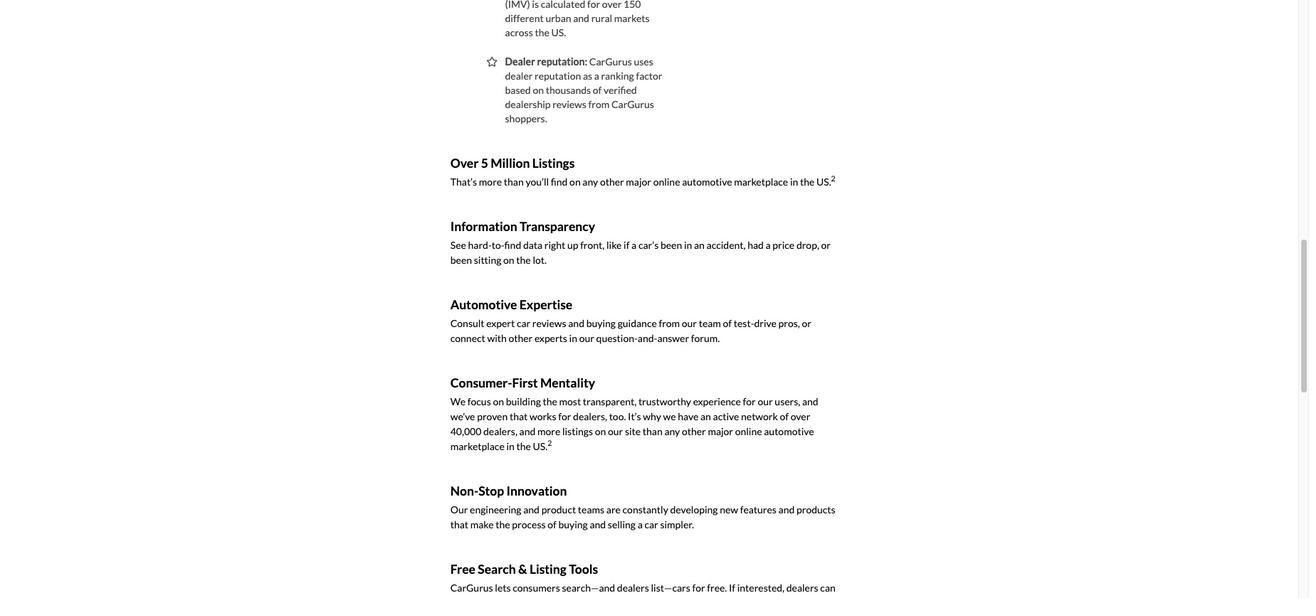 Task type: vqa. For each thing, say whether or not it's contained in the screenshot.
the rightmost automotive
yes



Task type: locate. For each thing, give the bounding box(es) containing it.
car inside non-stop innovation our engineering and product teams are constantly developing new features and products that make the process of buying and selling a car simpler.
[[645, 519, 658, 531]]

expert
[[487, 317, 515, 329]]

2 vertical spatial cargurus
[[451, 582, 493, 594]]

than down why
[[643, 426, 663, 438]]

hard-
[[468, 239, 492, 251]]

lot.
[[533, 254, 547, 266]]

more
[[479, 176, 502, 188], [538, 426, 561, 438], [619, 597, 642, 599]]

of inside automotive expertise consult expert car reviews and buying guidance from our team of test-drive pros, or connect with other experts in our question-and-answer forum.
[[723, 317, 732, 329]]

car's
[[639, 239, 659, 251]]

an inside information transparency see hard-to-find data right up front, like if a car's been in an accident, had a price drop, or been sitting on the lot.
[[694, 239, 705, 251]]

find left data
[[505, 239, 521, 251]]

are
[[607, 504, 621, 516]]

right
[[545, 239, 566, 251]]

or
[[821, 239, 831, 251], [802, 317, 812, 329]]

from inside cargurus uses dealer reputation as a ranking factor based on thousands of verified dealership reviews from cargurus shoppers.
[[589, 98, 610, 110]]

transparency
[[520, 219, 595, 234]]

shoppers.
[[505, 112, 547, 124]]

automotive expertise consult expert car reviews and buying guidance from our team of test-drive pros, or connect with other experts in our question-and-answer forum.
[[451, 297, 812, 344]]

test-
[[734, 317, 754, 329]]

front,
[[580, 239, 605, 251]]

0 vertical spatial dealership
[[505, 98, 551, 110]]

ranking
[[601, 69, 634, 82]]

0 vertical spatial or
[[821, 239, 831, 251]]

it's
[[628, 411, 641, 423]]

an left accident,
[[694, 239, 705, 251]]

car right 'expert'
[[517, 317, 531, 329]]

in down proven in the bottom of the page
[[507, 440, 515, 453]]

more down works
[[538, 426, 561, 438]]

0 horizontal spatial been
[[451, 254, 472, 266]]

that down our
[[451, 519, 469, 531]]

1 vertical spatial major
[[708, 426, 733, 438]]

2 inside over 5 million listings that's more than you'll find on any other major online automotive marketplace in the us. 2
[[831, 175, 836, 183]]

have
[[678, 411, 699, 423]]

an inside we focus on building the most transparent, trustworthy experience for our users, and we've proven that works for dealers, too. it's why we have an active network of over 40,000 dealers, and more listings on our site than any other major online automotive marketplace in the us.
[[701, 411, 711, 423]]

marketplace inside over 5 million listings that's more than you'll find on any other major online automotive marketplace in the us. 2
[[734, 176, 788, 188]]

1 horizontal spatial 2
[[831, 175, 836, 183]]

any right you'll
[[583, 176, 598, 188]]

0 vertical spatial dealers,
[[573, 411, 607, 423]]

1 vertical spatial or
[[802, 317, 812, 329]]

2 horizontal spatial other
[[682, 426, 706, 438]]

1 horizontal spatial than
[[643, 426, 663, 438]]

find down the listings
[[551, 176, 568, 188]]

that down building
[[510, 411, 528, 423]]

1 vertical spatial more
[[538, 426, 561, 438]]

2
[[831, 175, 836, 183], [548, 440, 552, 448]]

first
[[512, 376, 538, 391]]

on inside over 5 million listings that's more than you'll find on any other major online automotive marketplace in the us. 2
[[570, 176, 581, 188]]

reviews down thousands
[[553, 98, 587, 110]]

sitting
[[474, 254, 502, 266]]

40,000
[[451, 426, 482, 438]]

0 horizontal spatial from
[[589, 98, 610, 110]]

dealership
[[505, 98, 551, 110], [773, 597, 818, 599]]

lets
[[495, 582, 511, 594]]

any
[[583, 176, 598, 188], [665, 426, 680, 438]]

innovation
[[507, 484, 567, 499]]

other inside we focus on building the most transparent, trustworthy experience for our users, and we've proven that works for dealers, too. it's why we have an active network of over 40,000 dealers, and more listings on our site than any other major online automotive marketplace in the us.
[[682, 426, 706, 438]]

buying inside non-stop innovation our engineering and product teams are constantly developing new features and products that make the process of buying and selling a car simpler.
[[559, 519, 588, 531]]

can
[[821, 582, 836, 594]]

dealers left can
[[787, 582, 819, 594]]

us. down works
[[533, 440, 548, 453]]

drive
[[754, 317, 777, 329]]

or inside information transparency see hard-to-find data right up front, like if a car's been in an accident, had a price drop, or been sitting on the lot.
[[821, 239, 831, 251]]

you'll
[[526, 176, 549, 188]]

automotive inside over 5 million listings that's more than you'll find on any other major online automotive marketplace in the us. 2
[[682, 176, 732, 188]]

other down have
[[682, 426, 706, 438]]

0 horizontal spatial other
[[509, 332, 533, 344]]

car
[[517, 317, 531, 329], [645, 519, 658, 531]]

the left the lot. on the top left of the page
[[516, 254, 531, 266]]

of
[[593, 84, 602, 96], [723, 317, 732, 329], [780, 411, 789, 423], [548, 519, 557, 531]]

0 vertical spatial an
[[694, 239, 705, 251]]

0 vertical spatial from
[[589, 98, 610, 110]]

online up car's
[[653, 176, 680, 188]]

0 horizontal spatial major
[[626, 176, 652, 188]]

other right with
[[509, 332, 533, 344]]

other up like
[[600, 176, 624, 188]]

0 horizontal spatial more
[[479, 176, 502, 188]]

for down most
[[558, 411, 571, 423]]

2 horizontal spatial that
[[576, 597, 594, 599]]

over
[[451, 156, 479, 171]]

a right the as
[[594, 69, 600, 82]]

dealers, down proven in the bottom of the page
[[484, 426, 518, 438]]

of down users,
[[780, 411, 789, 423]]

1 horizontal spatial online
[[735, 426, 762, 438]]

0 vertical spatial find
[[551, 176, 568, 188]]

us.
[[817, 176, 831, 188], [533, 440, 548, 453]]

any down we
[[665, 426, 680, 438]]

1 vertical spatial find
[[505, 239, 521, 251]]

an right have
[[701, 411, 711, 423]]

major
[[626, 176, 652, 188], [708, 426, 733, 438]]

dealers up offer
[[617, 582, 649, 594]]

1 dealers from the left
[[617, 582, 649, 594]]

than down 'million'
[[504, 176, 524, 188]]

1 horizontal spatial been
[[661, 239, 682, 251]]

price
[[773, 239, 795, 251]]

0 horizontal spatial dealership
[[505, 98, 551, 110]]

0 vertical spatial that
[[510, 411, 528, 423]]

been right car's
[[661, 239, 682, 251]]

search
[[478, 562, 516, 577]]

the up drop,
[[800, 176, 815, 188]]

1 vertical spatial reviews
[[533, 317, 566, 329]]

dealership right "their"
[[773, 597, 818, 599]]

1 horizontal spatial dealers
[[787, 582, 819, 594]]

0 vertical spatial reviews
[[553, 98, 587, 110]]

dealership up 'shoppers.'
[[505, 98, 551, 110]]

had
[[748, 239, 764, 251]]

car down constantly
[[645, 519, 658, 531]]

1 horizontal spatial automotive
[[764, 426, 814, 438]]

automotive down over
[[764, 426, 814, 438]]

major inside over 5 million listings that's more than you'll find on any other major online automotive marketplace in the us. 2
[[626, 176, 652, 188]]

0 vertical spatial other
[[600, 176, 624, 188]]

we focus on building the most transparent, trustworthy experience for our users, and we've proven that works for dealers, too. it's why we have an active network of over 40,000 dealers, and more listings on our site than any other major online automotive marketplace in the us.
[[451, 396, 819, 453]]

0 horizontal spatial marketplace
[[451, 440, 505, 453]]

1 vertical spatial us.
[[533, 440, 548, 453]]

0 horizontal spatial dealers,
[[484, 426, 518, 438]]

products
[[797, 504, 836, 516]]

of down the product on the left bottom
[[548, 519, 557, 531]]

up
[[567, 239, 579, 251]]

cargurus up pay
[[451, 582, 493, 594]]

1 vertical spatial buying
[[559, 519, 588, 531]]

automotive
[[451, 297, 517, 312]]

stop
[[479, 484, 504, 499]]

buying inside automotive expertise consult expert car reviews and buying guidance from our team of test-drive pros, or connect with other experts in our question-and-answer forum.
[[586, 317, 616, 329]]

than inside over 5 million listings that's more than you'll find on any other major online automotive marketplace in the us. 2
[[504, 176, 524, 188]]

major inside we focus on building the most transparent, trustworthy experience for our users, and we've proven that works for dealers, too. it's why we have an active network of over 40,000 dealers, and more listings on our site than any other major online automotive marketplace in the us.
[[708, 426, 733, 438]]

a inside cargurus uses dealer reputation as a ranking factor based on thousands of verified dealership reviews from cargurus shoppers.
[[594, 69, 600, 82]]

on down to-
[[503, 254, 515, 266]]

list—cars
[[651, 582, 691, 594]]

major up information transparency see hard-to-find data right up front, like if a car's been in an accident, had a price drop, or been sitting on the lot. at top
[[626, 176, 652, 188]]

0 vertical spatial 2
[[831, 175, 836, 183]]

automotive up accident,
[[682, 176, 732, 188]]

that down search—and at the left
[[576, 597, 594, 599]]

dealership inside free search & listing tools cargurus lets consumers search—and dealers list—cars for free. if interested, dealers can pay for subscription services that offer more opportunities to market their dealership an
[[773, 597, 818, 599]]

buying down the product on the left bottom
[[559, 519, 588, 531]]

market
[[717, 597, 748, 599]]

engineering
[[470, 504, 522, 516]]

an
[[694, 239, 705, 251], [701, 411, 711, 423]]

marketplace down 40,000
[[451, 440, 505, 453]]

if
[[729, 582, 736, 594]]

consumers
[[513, 582, 560, 594]]

marketplace up had
[[734, 176, 788, 188]]

us. up drop,
[[817, 176, 831, 188]]

than
[[504, 176, 524, 188], [643, 426, 663, 438]]

of left the test- at the bottom right of the page
[[723, 317, 732, 329]]

reputation
[[535, 69, 581, 82]]

information transparency see hard-to-find data right up front, like if a car's been in an accident, had a price drop, or been sitting on the lot.
[[451, 219, 831, 266]]

in left accident,
[[684, 239, 692, 251]]

marketplace
[[734, 176, 788, 188], [451, 440, 505, 453]]

product
[[542, 504, 576, 516]]

1 horizontal spatial or
[[821, 239, 831, 251]]

buying up question- at the left bottom of page
[[586, 317, 616, 329]]

1 vertical spatial other
[[509, 332, 533, 344]]

other inside over 5 million listings that's more than you'll find on any other major online automotive marketplace in the us. 2
[[600, 176, 624, 188]]

on down the listings
[[570, 176, 581, 188]]

in up price
[[790, 176, 798, 188]]

0 vertical spatial been
[[661, 239, 682, 251]]

from down verified at top left
[[589, 98, 610, 110]]

1 horizontal spatial from
[[659, 317, 680, 329]]

from up answer
[[659, 317, 680, 329]]

a down constantly
[[638, 519, 643, 531]]

2 horizontal spatial more
[[619, 597, 642, 599]]

0 horizontal spatial online
[[653, 176, 680, 188]]

more right offer
[[619, 597, 642, 599]]

&
[[518, 562, 527, 577]]

forum.
[[691, 332, 720, 344]]

0 horizontal spatial or
[[802, 317, 812, 329]]

marketplace inside we focus on building the most transparent, trustworthy experience for our users, and we've proven that works for dealers, too. it's why we have an active network of over 40,000 dealers, and more listings on our site than any other major online automotive marketplace in the us.
[[451, 440, 505, 453]]

0 horizontal spatial automotive
[[682, 176, 732, 188]]

1 vertical spatial any
[[665, 426, 680, 438]]

our up network
[[758, 396, 773, 408]]

and inside automotive expertise consult expert car reviews and buying guidance from our team of test-drive pros, or connect with other experts in our question-and-answer forum.
[[568, 317, 585, 329]]

uses
[[634, 55, 654, 67]]

our
[[682, 317, 697, 329], [579, 332, 595, 344], [758, 396, 773, 408], [608, 426, 623, 438]]

from inside automotive expertise consult expert car reviews and buying guidance from our team of test-drive pros, or connect with other experts in our question-and-answer forum.
[[659, 317, 680, 329]]

1 vertical spatial car
[[645, 519, 658, 531]]

1 vertical spatial automotive
[[764, 426, 814, 438]]

1 vertical spatial that
[[451, 519, 469, 531]]

0 vertical spatial cargurus
[[590, 55, 632, 67]]

1 horizontal spatial car
[[645, 519, 658, 531]]

and down works
[[520, 426, 536, 438]]

the inside over 5 million listings that's more than you'll find on any other major online automotive marketplace in the us. 2
[[800, 176, 815, 188]]

1 vertical spatial cargurus
[[612, 98, 654, 110]]

and-
[[638, 332, 658, 344]]

the down engineering
[[496, 519, 510, 531]]

0 vertical spatial marketplace
[[734, 176, 788, 188]]

1 vertical spatial been
[[451, 254, 472, 266]]

0 vertical spatial car
[[517, 317, 531, 329]]

0 vertical spatial us.
[[817, 176, 831, 188]]

0 vertical spatial more
[[479, 176, 502, 188]]

that inside we focus on building the most transparent, trustworthy experience for our users, and we've proven that works for dealers, too. it's why we have an active network of over 40,000 dealers, and more listings on our site than any other major online automotive marketplace in the us.
[[510, 411, 528, 423]]

1 horizontal spatial any
[[665, 426, 680, 438]]

buying
[[586, 317, 616, 329], [559, 519, 588, 531]]

for left free.
[[692, 582, 705, 594]]

0 horizontal spatial that
[[451, 519, 469, 531]]

2 vertical spatial more
[[619, 597, 642, 599]]

1 horizontal spatial dealership
[[773, 597, 818, 599]]

listing
[[530, 562, 567, 577]]

reviews inside cargurus uses dealer reputation as a ranking factor based on thousands of verified dealership reviews from cargurus shoppers.
[[553, 98, 587, 110]]

us. inside we focus on building the most transparent, trustworthy experience for our users, and we've proven that works for dealers, too. it's why we have an active network of over 40,000 dealers, and more listings on our site than any other major online automotive marketplace in the us.
[[533, 440, 548, 453]]

other inside automotive expertise consult expert car reviews and buying guidance from our team of test-drive pros, or connect with other experts in our question-and-answer forum.
[[509, 332, 533, 344]]

1 horizontal spatial us.
[[817, 176, 831, 188]]

0 horizontal spatial than
[[504, 176, 524, 188]]

1 vertical spatial marketplace
[[451, 440, 505, 453]]

0 horizontal spatial 2
[[548, 440, 552, 448]]

developing
[[670, 504, 718, 516]]

million
[[491, 156, 530, 171]]

mentality
[[540, 376, 595, 391]]

that inside free search & listing tools cargurus lets consumers search—and dealers list—cars for free. if interested, dealers can pay for subscription services that offer more opportunities to market their dealership an
[[576, 597, 594, 599]]

online down network
[[735, 426, 762, 438]]

0 vertical spatial online
[[653, 176, 680, 188]]

major down active
[[708, 426, 733, 438]]

cargurus down verified at top left
[[612, 98, 654, 110]]

2 vertical spatial other
[[682, 426, 706, 438]]

selling
[[608, 519, 636, 531]]

more inside over 5 million listings that's more than you'll find on any other major online automotive marketplace in the us. 2
[[479, 176, 502, 188]]

process
[[512, 519, 546, 531]]

simpler.
[[660, 519, 694, 531]]

search—and
[[562, 582, 615, 594]]

find inside information transparency see hard-to-find data right up front, like if a car's been in an accident, had a price drop, or been sitting on the lot.
[[505, 239, 521, 251]]

teams
[[578, 504, 605, 516]]

on right based
[[533, 84, 544, 96]]

1 horizontal spatial more
[[538, 426, 561, 438]]

in right experts
[[569, 332, 577, 344]]

dealer
[[505, 55, 535, 67]]

free
[[451, 562, 476, 577]]

1 vertical spatial than
[[643, 426, 663, 438]]

1 vertical spatial 2
[[548, 440, 552, 448]]

1 vertical spatial online
[[735, 426, 762, 438]]

reviews
[[553, 98, 587, 110], [533, 317, 566, 329]]

that inside non-stop innovation our engineering and product teams are constantly developing new features and products that make the process of buying and selling a car simpler.
[[451, 519, 469, 531]]

0 horizontal spatial find
[[505, 239, 521, 251]]

of left verified at top left
[[593, 84, 602, 96]]

consumer-first mentality
[[451, 376, 595, 391]]

our left the "team"
[[682, 317, 697, 329]]

1 vertical spatial from
[[659, 317, 680, 329]]

cargurus up ranking at the left top of page
[[590, 55, 632, 67]]

online inside we focus on building the most transparent, trustworthy experience for our users, and we've proven that works for dealers, too. it's why we have an active network of over 40,000 dealers, and more listings on our site than any other major online automotive marketplace in the us.
[[735, 426, 762, 438]]

any inside we focus on building the most transparent, trustworthy experience for our users, and we've proven that works for dealers, too. it's why we have an active network of over 40,000 dealers, and more listings on our site than any other major online automotive marketplace in the us.
[[665, 426, 680, 438]]

0 horizontal spatial any
[[583, 176, 598, 188]]

0 vertical spatial than
[[504, 176, 524, 188]]

or right drop,
[[821, 239, 831, 251]]

and
[[568, 317, 585, 329], [802, 396, 819, 408], [520, 426, 536, 438], [524, 504, 540, 516], [779, 504, 795, 516], [590, 519, 606, 531]]

of inside cargurus uses dealer reputation as a ranking factor based on thousands of verified dealership reviews from cargurus shoppers.
[[593, 84, 602, 96]]

car inside automotive expertise consult expert car reviews and buying guidance from our team of test-drive pros, or connect with other experts in our question-and-answer forum.
[[517, 317, 531, 329]]

from
[[589, 98, 610, 110], [659, 317, 680, 329]]

for right pay
[[468, 597, 481, 599]]

non-stop innovation our engineering and product teams are constantly developing new features and products that make the process of buying and selling a car simpler.
[[451, 484, 836, 531]]

more down 5
[[479, 176, 502, 188]]

1 vertical spatial dealership
[[773, 597, 818, 599]]

constantly
[[623, 504, 669, 516]]

1 horizontal spatial that
[[510, 411, 528, 423]]

1 horizontal spatial find
[[551, 176, 568, 188]]

that for stop
[[451, 519, 469, 531]]

1 horizontal spatial major
[[708, 426, 733, 438]]

and down teams
[[590, 519, 606, 531]]

0 vertical spatial any
[[583, 176, 598, 188]]

network
[[741, 411, 778, 423]]

0 vertical spatial automotive
[[682, 176, 732, 188]]

0 vertical spatial major
[[626, 176, 652, 188]]

been down "see"
[[451, 254, 472, 266]]

1 horizontal spatial other
[[600, 176, 624, 188]]

and down expertise
[[568, 317, 585, 329]]

more inside free search & listing tools cargurus lets consumers search—and dealers list—cars for free. if interested, dealers can pay for subscription services that offer more opportunities to market their dealership an
[[619, 597, 642, 599]]

of inside we focus on building the most transparent, trustworthy experience for our users, and we've proven that works for dealers, too. it's why we have an active network of over 40,000 dealers, and more listings on our site than any other major online automotive marketplace in the us.
[[780, 411, 789, 423]]

0 horizontal spatial dealers
[[617, 582, 649, 594]]

dealers, up listings
[[573, 411, 607, 423]]

and up over
[[802, 396, 819, 408]]

find inside over 5 million listings that's more than you'll find on any other major online automotive marketplace in the us. 2
[[551, 176, 568, 188]]

0 horizontal spatial car
[[517, 317, 531, 329]]

the up works
[[543, 396, 557, 408]]

reviews up experts
[[533, 317, 566, 329]]

0 vertical spatial buying
[[586, 317, 616, 329]]

team
[[699, 317, 721, 329]]

of inside non-stop innovation our engineering and product teams are constantly developing new features and products that make the process of buying and selling a car simpler.
[[548, 519, 557, 531]]

0 horizontal spatial us.
[[533, 440, 548, 453]]

make
[[471, 519, 494, 531]]

1 vertical spatial an
[[701, 411, 711, 423]]

or right pros,
[[802, 317, 812, 329]]

reviews inside automotive expertise consult expert car reviews and buying guidance from our team of test-drive pros, or connect with other experts in our question-and-answer forum.
[[533, 317, 566, 329]]

2 vertical spatial that
[[576, 597, 594, 599]]

1 horizontal spatial marketplace
[[734, 176, 788, 188]]

their
[[750, 597, 771, 599]]



Task type: describe. For each thing, give the bounding box(es) containing it.
answer
[[658, 332, 689, 344]]

us. inside over 5 million listings that's more than you'll find on any other major online automotive marketplace in the us. 2
[[817, 176, 831, 188]]

new
[[720, 504, 738, 516]]

we've
[[451, 411, 475, 423]]

in inside automotive expertise consult expert car reviews and buying guidance from our team of test-drive pros, or connect with other experts in our question-and-answer forum.
[[569, 332, 577, 344]]

see
[[451, 239, 466, 251]]

or inside automotive expertise consult expert car reviews and buying guidance from our team of test-drive pros, or connect with other experts in our question-and-answer forum.
[[802, 317, 812, 329]]

listings
[[563, 426, 593, 438]]

5
[[481, 156, 488, 171]]

trustworthy
[[639, 396, 691, 408]]

pros,
[[779, 317, 800, 329]]

than inside we focus on building the most transparent, trustworthy experience for our users, and we've proven that works for dealers, too. it's why we have an active network of over 40,000 dealers, and more listings on our site than any other major online automotive marketplace in the us.
[[643, 426, 663, 438]]

opportunities
[[644, 597, 704, 599]]

dealer
[[505, 69, 533, 82]]

like
[[607, 239, 622, 251]]

site
[[625, 426, 641, 438]]

in inside over 5 million listings that's more than you'll find on any other major online automotive marketplace in the us. 2
[[790, 176, 798, 188]]

dealer reputation:
[[505, 55, 588, 67]]

our left question- at the left bottom of page
[[579, 332, 595, 344]]

that's
[[451, 176, 477, 188]]

the inside information transparency see hard-to-find data right up front, like if a car's been in an accident, had a price drop, or been sitting on the lot.
[[516, 254, 531, 266]]

active
[[713, 411, 739, 423]]

tools
[[569, 562, 598, 577]]

experience
[[693, 396, 741, 408]]

experts
[[535, 332, 567, 344]]

consult
[[451, 317, 485, 329]]

listings
[[532, 156, 575, 171]]

reputation:
[[537, 55, 588, 67]]

we
[[451, 396, 466, 408]]

to-
[[492, 239, 505, 251]]

a inside non-stop innovation our engineering and product teams are constantly developing new features and products that make the process of buying and selling a car simpler.
[[638, 519, 643, 531]]

1 horizontal spatial dealers,
[[573, 411, 607, 423]]

proven
[[477, 411, 508, 423]]

subscription
[[483, 597, 537, 599]]

as
[[583, 69, 593, 82]]

online inside over 5 million listings that's more than you'll find on any other major online automotive marketplace in the us. 2
[[653, 176, 680, 188]]

guidance
[[618, 317, 657, 329]]

and up process
[[524, 504, 540, 516]]

automotive inside we focus on building the most transparent, trustworthy experience for our users, and we've proven that works for dealers, too. it's why we have an active network of over 40,000 dealers, and more listings on our site than any other major online automotive marketplace in the us.
[[764, 426, 814, 438]]

connect
[[451, 332, 485, 344]]

1 vertical spatial dealers,
[[484, 426, 518, 438]]

our
[[451, 504, 468, 516]]

expertise
[[520, 297, 573, 312]]

a right had
[[766, 239, 771, 251]]

on right listings
[[595, 426, 606, 438]]

based
[[505, 84, 531, 96]]

transparent,
[[583, 396, 637, 408]]

focus
[[468, 396, 491, 408]]

2 dealers from the left
[[787, 582, 819, 594]]

on up proven in the bottom of the page
[[493, 396, 504, 408]]

and right features
[[779, 504, 795, 516]]

in inside information transparency see hard-to-find data right up front, like if a car's been in an accident, had a price drop, or been sitting on the lot.
[[684, 239, 692, 251]]

most
[[559, 396, 581, 408]]

in inside we focus on building the most transparent, trustworthy experience for our users, and we've proven that works for dealers, too. it's why we have an active network of over 40,000 dealers, and more listings on our site than any other major online automotive marketplace in the us.
[[507, 440, 515, 453]]

any inside over 5 million listings that's more than you'll find on any other major online automotive marketplace in the us. 2
[[583, 176, 598, 188]]

for up network
[[743, 396, 756, 408]]

factor
[[636, 69, 663, 82]]

the down works
[[517, 440, 531, 453]]

on inside information transparency see hard-to-find data right up front, like if a car's been in an accident, had a price drop, or been sitting on the lot.
[[503, 254, 515, 266]]

users,
[[775, 396, 801, 408]]

our down too.
[[608, 426, 623, 438]]

why
[[643, 411, 661, 423]]

question-
[[596, 332, 638, 344]]

pay
[[451, 597, 466, 599]]

the inside non-stop innovation our engineering and product teams are constantly developing new features and products that make the process of buying and selling a car simpler.
[[496, 519, 510, 531]]

works
[[530, 411, 557, 423]]

information
[[451, 219, 517, 234]]

cargurus inside free search & listing tools cargurus lets consumers search—and dealers list—cars for free. if interested, dealers can pay for subscription services that offer more opportunities to market their dealership an
[[451, 582, 493, 594]]

drop,
[[797, 239, 820, 251]]

over 5 million listings that's more than you'll find on any other major online automotive marketplace in the us. 2
[[451, 156, 836, 188]]

free.
[[707, 582, 727, 594]]

that for focus
[[510, 411, 528, 423]]

on inside cargurus uses dealer reputation as a ranking factor based on thousands of verified dealership reviews from cargurus shoppers.
[[533, 84, 544, 96]]

features
[[740, 504, 777, 516]]

cargurus uses dealer reputation as a ranking factor based on thousands of verified dealership reviews from cargurus shoppers.
[[505, 55, 663, 124]]

free search & listing tools cargurus lets consumers search—and dealers list—cars for free. if interested, dealers can pay for subscription services that offer more opportunities to market their dealership an
[[451, 562, 836, 599]]

with
[[487, 332, 507, 344]]

dealership inside cargurus uses dealer reputation as a ranking factor based on thousands of verified dealership reviews from cargurus shoppers.
[[505, 98, 551, 110]]

to
[[705, 597, 715, 599]]

consumer-
[[451, 376, 512, 391]]

too.
[[609, 411, 626, 423]]

data
[[523, 239, 543, 251]]

interested,
[[738, 582, 785, 594]]

a right if
[[632, 239, 637, 251]]

if
[[624, 239, 630, 251]]

non-
[[451, 484, 479, 499]]

star image
[[487, 57, 498, 67]]

verified
[[604, 84, 637, 96]]

thousands
[[546, 84, 591, 96]]

more inside we focus on building the most transparent, trustworthy experience for our users, and we've proven that works for dealers, too. it's why we have an active network of over 40,000 dealers, and more listings on our site than any other major online automotive marketplace in the us.
[[538, 426, 561, 438]]



